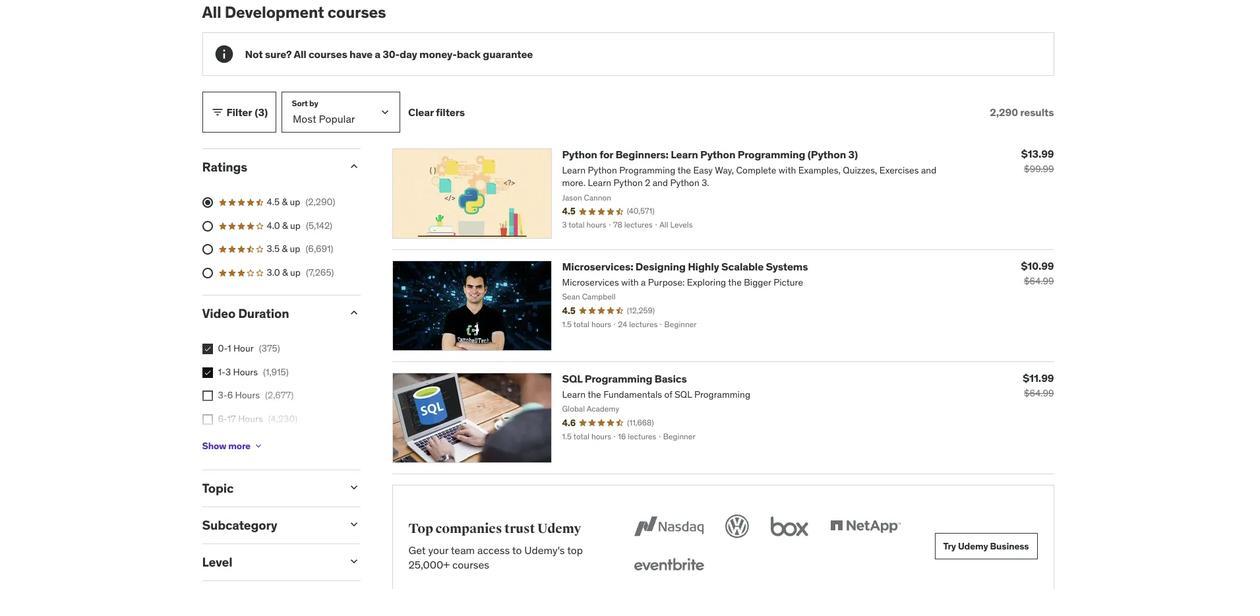 Task type: vqa. For each thing, say whether or not it's contained in the screenshot.
in
no



Task type: locate. For each thing, give the bounding box(es) containing it.
4.0
[[267, 219, 280, 231]]

(1,915)
[[263, 366, 289, 378]]

& right 3.5 at the left of page
[[282, 243, 288, 255]]

udemy up 'udemy's'
[[538, 521, 581, 537]]

microservices:
[[562, 260, 634, 273]]

up right '4.0'
[[290, 219, 301, 231]]

show
[[202, 440, 226, 452]]

small image
[[211, 106, 224, 119], [347, 518, 361, 531]]

xsmall image for 6-
[[202, 414, 213, 425]]

programming left the (python
[[738, 148, 806, 161]]

1 vertical spatial small image
[[347, 518, 361, 531]]

courses left have
[[309, 47, 347, 61]]

0 vertical spatial programming
[[738, 148, 806, 161]]

xsmall image
[[202, 344, 213, 354], [202, 367, 213, 378], [202, 391, 213, 401], [202, 414, 213, 425]]

courses inside the top companies trust udemy get your team access to udemy's top 25,000+ courses
[[453, 558, 490, 571]]

3-6 hours (2,677)
[[218, 390, 294, 401]]

$64.99 down "$10.99"
[[1024, 275, 1055, 287]]

0 horizontal spatial small image
[[211, 106, 224, 119]]

0 vertical spatial udemy
[[538, 521, 581, 537]]

2 python from the left
[[701, 148, 736, 161]]

$99.99
[[1024, 163, 1055, 175]]

netapp image
[[828, 512, 903, 541]]

$11.99
[[1023, 372, 1055, 385]]

video
[[202, 306, 236, 322]]

all left development
[[202, 2, 221, 22]]

0 vertical spatial all
[[202, 2, 221, 22]]

clear
[[408, 105, 434, 119]]

python left 'for'
[[562, 148, 598, 161]]

results
[[1021, 105, 1055, 119]]

duration
[[238, 306, 289, 322]]

team
[[451, 543, 475, 557]]

4 xsmall image from the top
[[202, 414, 213, 425]]

xsmall image left 0-
[[202, 344, 213, 354]]

0 horizontal spatial all
[[202, 2, 221, 22]]

hour
[[233, 343, 254, 354]]

6
[[227, 390, 233, 401]]

ratings
[[202, 159, 247, 175]]

0 vertical spatial small image
[[211, 106, 224, 119]]

(5,142)
[[306, 219, 333, 231]]

money-
[[420, 47, 457, 61]]

python right learn
[[701, 148, 736, 161]]

not sure? all courses have a 30-day money-back guarantee
[[245, 47, 533, 61]]

2,290 results status
[[990, 105, 1055, 119]]

day
[[400, 47, 417, 61]]

& right '4.0'
[[282, 219, 288, 231]]

volkswagen image
[[723, 512, 752, 541]]

show more
[[202, 440, 251, 452]]

$11.99 $64.99
[[1023, 372, 1055, 399]]

1 vertical spatial programming
[[585, 372, 653, 385]]

access
[[478, 543, 510, 557]]

& for 3.5
[[282, 243, 288, 255]]

1 python from the left
[[562, 148, 598, 161]]

1 small image from the top
[[347, 160, 361, 173]]

up right 3.0
[[290, 266, 301, 278]]

python
[[562, 148, 598, 161], [701, 148, 736, 161]]

1 $64.99 from the top
[[1024, 275, 1055, 287]]

2 vertical spatial courses
[[453, 558, 490, 571]]

level
[[202, 554, 232, 570]]

& for 3.0
[[282, 266, 288, 278]]

1 vertical spatial udemy
[[958, 540, 989, 552]]

3 xsmall image from the top
[[202, 391, 213, 401]]

hours
[[233, 366, 258, 378], [235, 390, 260, 401], [238, 413, 263, 425], [235, 436, 259, 448]]

3.5 & up (6,691)
[[267, 243, 333, 255]]

all
[[202, 2, 221, 22], [294, 47, 306, 61]]

0 horizontal spatial python
[[562, 148, 598, 161]]

$64.99 for $11.99
[[1024, 387, 1055, 399]]

& right 3.0
[[282, 266, 288, 278]]

top
[[567, 543, 583, 557]]

python for beginners: learn python programming (python 3) link
[[562, 148, 858, 161]]

box image
[[768, 512, 812, 541]]

up
[[290, 196, 300, 208], [290, 219, 301, 231], [290, 243, 300, 255], [290, 266, 301, 278]]

$64.99
[[1024, 275, 1055, 287], [1024, 387, 1055, 399]]

xsmall image left 1-
[[202, 367, 213, 378]]

business
[[991, 540, 1029, 552]]

try
[[944, 540, 957, 552]]

1 xsmall image from the top
[[202, 344, 213, 354]]

sql programming basics
[[562, 372, 687, 385]]

3.5
[[267, 243, 280, 255]]

(2,677)
[[265, 390, 294, 401]]

17+
[[218, 436, 232, 448]]

0 vertical spatial $64.99
[[1024, 275, 1055, 287]]

2 $64.99 from the top
[[1024, 387, 1055, 399]]

hours for 1-3 hours
[[233, 366, 258, 378]]

xsmall image left 6-
[[202, 414, 213, 425]]

2 xsmall image from the top
[[202, 367, 213, 378]]

$64.99 inside $11.99 $64.99
[[1024, 387, 1055, 399]]

3 small image from the top
[[347, 481, 361, 494]]

& right 4.5
[[282, 196, 288, 208]]

systems
[[766, 260, 808, 273]]

4.5
[[267, 196, 280, 208]]

programming
[[738, 148, 806, 161], [585, 372, 653, 385]]

up right 4.5
[[290, 196, 300, 208]]

small image
[[347, 160, 361, 173], [347, 306, 361, 320], [347, 481, 361, 494], [347, 555, 361, 568]]

1 vertical spatial all
[[294, 47, 306, 61]]

small image for ratings
[[347, 160, 361, 173]]

topic
[[202, 480, 234, 496]]

(375)
[[259, 343, 280, 354]]

$64.99 down $11.99
[[1024, 387, 1055, 399]]

4.5 & up (2,290)
[[267, 196, 335, 208]]

courses up have
[[328, 2, 386, 22]]

(2,290)
[[306, 196, 335, 208]]

up for 3.0 & up
[[290, 266, 301, 278]]

udemy inside the top companies trust udemy get your team access to udemy's top 25,000+ courses
[[538, 521, 581, 537]]

not
[[245, 47, 263, 61]]

$64.99 inside $10.99 $64.99
[[1024, 275, 1055, 287]]

up right 3.5 at the left of page
[[290, 243, 300, 255]]

get
[[409, 543, 426, 557]]

&
[[282, 196, 288, 208], [282, 219, 288, 231], [282, 243, 288, 255], [282, 266, 288, 278]]

courses
[[328, 2, 386, 22], [309, 47, 347, 61], [453, 558, 490, 571]]

programming right sql
[[585, 372, 653, 385]]

courses down team
[[453, 558, 490, 571]]

hours for 3-6 hours
[[235, 390, 260, 401]]

(7,265)
[[306, 266, 334, 278]]

4.0 & up (5,142)
[[267, 219, 333, 231]]

& for 4.5
[[282, 196, 288, 208]]

xsmall image left 3- at the left of the page
[[202, 391, 213, 401]]

4 small image from the top
[[347, 555, 361, 568]]

1 vertical spatial $64.99
[[1024, 387, 1055, 399]]

3-
[[218, 390, 227, 401]]

1 horizontal spatial python
[[701, 148, 736, 161]]

25,000+
[[409, 558, 450, 571]]

1 vertical spatial courses
[[309, 47, 347, 61]]

all right the 'sure?'
[[294, 47, 306, 61]]

udemy right try
[[958, 540, 989, 552]]

0 horizontal spatial udemy
[[538, 521, 581, 537]]

back
[[457, 47, 481, 61]]

2 small image from the top
[[347, 306, 361, 320]]

xsmall image
[[253, 441, 264, 451]]

30-
[[383, 47, 400, 61]]

1 horizontal spatial small image
[[347, 518, 361, 531]]

development
[[225, 2, 324, 22]]



Task type: describe. For each thing, give the bounding box(es) containing it.
python for beginners: learn python programming (python 3)
[[562, 148, 858, 161]]

designing
[[636, 260, 686, 273]]

$13.99 $99.99
[[1022, 147, 1055, 175]]

video duration
[[202, 306, 289, 322]]

(4,230)
[[268, 413, 298, 425]]

clear filters button
[[408, 92, 465, 133]]

scalable
[[722, 260, 764, 273]]

sql
[[562, 372, 583, 385]]

microservices: designing highly scalable systems link
[[562, 260, 808, 273]]

learn
[[671, 148, 698, 161]]

trust
[[505, 521, 535, 537]]

show more button
[[202, 433, 264, 459]]

companies
[[436, 521, 502, 537]]

more
[[228, 440, 251, 452]]

xsmall image for 3-
[[202, 391, 213, 401]]

all development courses
[[202, 2, 386, 22]]

hours for 6-17 hours
[[238, 413, 263, 425]]

1 horizontal spatial udemy
[[958, 540, 989, 552]]

up for 4.0 & up
[[290, 219, 301, 231]]

1-3 hours (1,915)
[[218, 366, 289, 378]]

1
[[228, 343, 231, 354]]

top companies trust udemy get your team access to udemy's top 25,000+ courses
[[409, 521, 583, 571]]

ratings button
[[202, 159, 337, 175]]

small image for level
[[347, 555, 361, 568]]

clear filters
[[408, 105, 465, 119]]

try udemy business
[[944, 540, 1029, 552]]

eventbrite image
[[631, 552, 707, 581]]

(python
[[808, 148, 846, 161]]

1 horizontal spatial programming
[[738, 148, 806, 161]]

udemy's
[[525, 543, 565, 557]]

xsmall image for 1-
[[202, 367, 213, 378]]

filters
[[436, 105, 465, 119]]

xsmall image for 0-
[[202, 344, 213, 354]]

17+ hours
[[218, 436, 259, 448]]

$13.99
[[1022, 147, 1055, 161]]

3.0
[[267, 266, 280, 278]]

0 horizontal spatial programming
[[585, 372, 653, 385]]

17
[[227, 413, 236, 425]]

beginners:
[[616, 148, 669, 161]]

your
[[428, 543, 449, 557]]

2,290 results
[[990, 105, 1055, 119]]

filter (3)
[[227, 105, 268, 119]]

up for 3.5 & up
[[290, 243, 300, 255]]

have
[[350, 47, 373, 61]]

6-
[[218, 413, 227, 425]]

2,290
[[990, 105, 1019, 119]]

& for 4.0
[[282, 219, 288, 231]]

video duration button
[[202, 306, 337, 322]]

to
[[512, 543, 522, 557]]

guarantee
[[483, 47, 533, 61]]

filter
[[227, 105, 252, 119]]

$10.99 $64.99
[[1021, 259, 1055, 287]]

$10.99
[[1021, 259, 1055, 273]]

6-17 hours (4,230)
[[218, 413, 298, 425]]

a
[[375, 47, 381, 61]]

0 vertical spatial courses
[[328, 2, 386, 22]]

highly
[[688, 260, 720, 273]]

(6,691)
[[306, 243, 333, 255]]

for
[[600, 148, 614, 161]]

level button
[[202, 554, 337, 570]]

topic button
[[202, 480, 337, 496]]

nasdaq image
[[631, 512, 707, 541]]

1 horizontal spatial all
[[294, 47, 306, 61]]

3)
[[849, 148, 858, 161]]

3.0 & up (7,265)
[[267, 266, 334, 278]]

0-
[[218, 343, 228, 354]]

(3)
[[255, 105, 268, 119]]

subcategory button
[[202, 517, 337, 533]]

top
[[409, 521, 433, 537]]

$64.99 for $10.99
[[1024, 275, 1055, 287]]

microservices: designing highly scalable systems
[[562, 260, 808, 273]]

sql programming basics link
[[562, 372, 687, 385]]

small image for topic
[[347, 481, 361, 494]]

sure?
[[265, 47, 292, 61]]

subcategory
[[202, 517, 277, 533]]

small image for video duration
[[347, 306, 361, 320]]

0-1 hour (375)
[[218, 343, 280, 354]]

3
[[226, 366, 231, 378]]

up for 4.5 & up
[[290, 196, 300, 208]]

basics
[[655, 372, 687, 385]]



